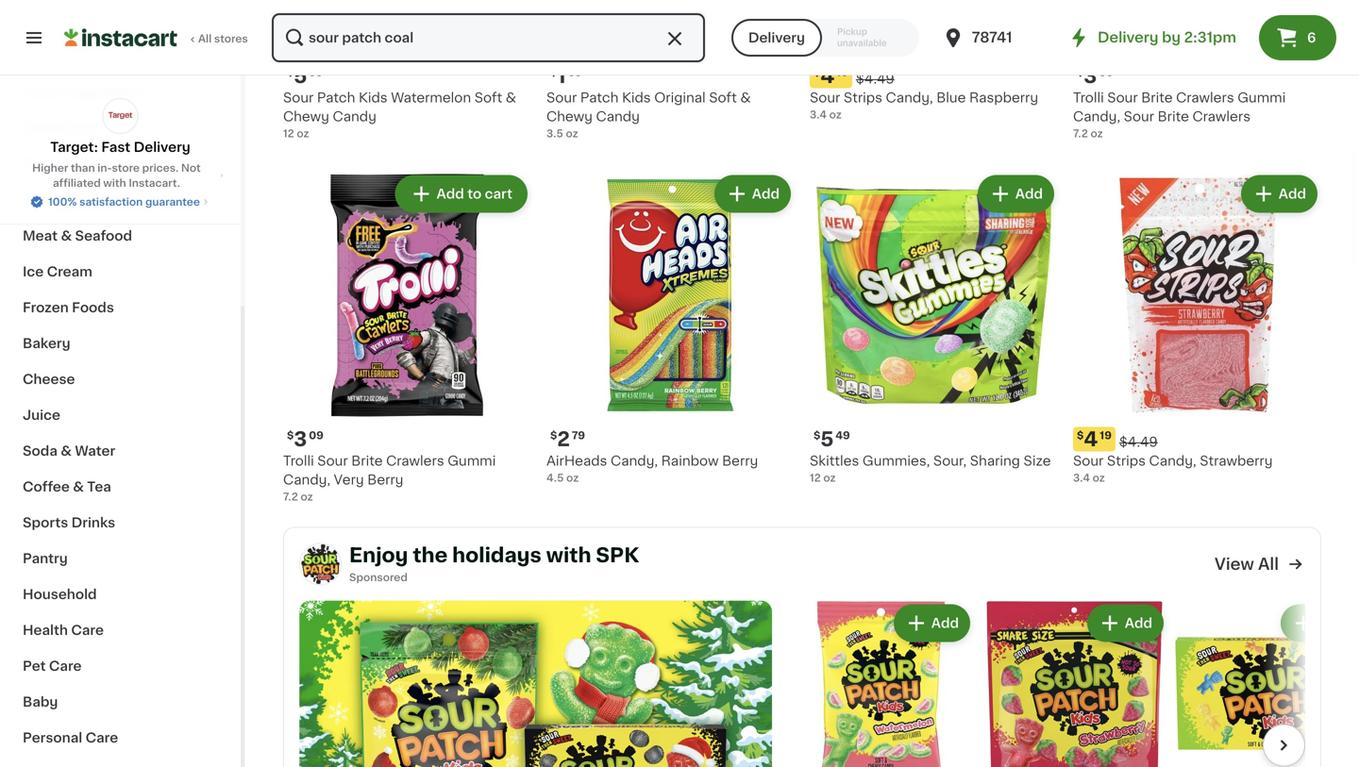 Task type: vqa. For each thing, say whether or not it's contained in the screenshot.


Task type: describe. For each thing, give the bounding box(es) containing it.
dairy & eggs
[[23, 158, 111, 171]]

skittles
[[810, 455, 860, 468]]

in-
[[98, 163, 112, 173]]

affiliated
[[53, 178, 101, 188]]

higher
[[32, 163, 68, 173]]

3 for trolli sour brite crawlers gummi candy, very berry
[[294, 430, 307, 450]]

ice
[[23, 265, 44, 279]]

$4.49 for blue
[[856, 72, 895, 85]]

enjoy
[[349, 546, 408, 565]]

frozen
[[23, 301, 69, 314]]

vegetables
[[64, 86, 141, 99]]

household
[[23, 588, 97, 602]]

household link
[[11, 577, 229, 613]]

add button for 4
[[1244, 177, 1316, 211]]

78741
[[972, 31, 1013, 44]]

crawlers for trolli sour brite crawlers gummi candy, sour brite crawlers
[[1177, 91, 1235, 104]]

gummi for trolli sour brite crawlers gummi candy, sour brite crawlers
[[1238, 91, 1287, 104]]

oz inside 'sour patch kids original soft & chewy candy 3.5 oz'
[[566, 128, 579, 139]]

strawberry
[[1200, 455, 1273, 468]]

candy for 1
[[596, 110, 640, 123]]

4.5
[[547, 473, 564, 484]]

soft for 1
[[709, 91, 737, 104]]

personal
[[23, 732, 82, 745]]

gummies,
[[863, 455, 931, 468]]

fruit
[[64, 122, 95, 135]]

sour inside trolli sour brite crawlers gummi candy, very berry 7.2 oz
[[318, 455, 348, 468]]

cheese link
[[11, 362, 229, 398]]

2
[[557, 430, 570, 450]]

3.4 inside $ 4 19 $4.49 sour strips candy, blue raspberry 3.4 oz
[[810, 110, 827, 120]]

product group containing 3
[[283, 171, 532, 505]]

09 for trolli sour brite crawlers gummi candy, very berry
[[309, 431, 324, 441]]

health
[[23, 624, 68, 637]]

strips for sour strips candy, strawberry
[[1108, 455, 1146, 468]]

candy for 5
[[333, 110, 377, 123]]

oz inside $ 4 19 $4.49 sour strips candy, strawberry 3.4 oz
[[1093, 473, 1106, 484]]

19 for sour strips candy, strawberry
[[1100, 431, 1112, 441]]

water
[[75, 445, 115, 458]]

target: fast delivery
[[50, 141, 191, 154]]

sour inside 'sour patch kids original soft & chewy candy 3.5 oz'
[[547, 91, 577, 104]]

oz inside trolli sour brite crawlers gummi candy, very berry 7.2 oz
[[301, 492, 313, 502]]

soda & water
[[23, 445, 115, 458]]

bakery link
[[11, 326, 229, 362]]

delivery inside target: fast delivery link
[[134, 141, 191, 154]]

add button for gummies,
[[980, 177, 1053, 211]]

all stores
[[198, 34, 248, 44]]

59
[[309, 67, 323, 77]]

coffee
[[23, 481, 70, 494]]

instacart logo image
[[64, 26, 178, 49]]

foods
[[72, 301, 114, 314]]

sour inside $ 4 19 $4.49 sour strips candy, strawberry 3.4 oz
[[1074, 455, 1104, 468]]

service type group
[[732, 19, 920, 57]]

brite for trolli sour brite crawlers gummi candy, sour brite crawlers
[[1142, 91, 1173, 104]]

product group containing 2
[[547, 171, 795, 486]]

3 for trolli sour brite crawlers gummi candy, sour brite crawlers
[[1084, 66, 1098, 86]]

78741 button
[[942, 11, 1056, 64]]

very
[[334, 474, 364, 487]]

spo
[[349, 573, 370, 583]]

dairy & eggs link
[[11, 146, 229, 182]]

fresh fruit
[[23, 122, 95, 135]]

chewy for 5
[[283, 110, 330, 123]]

bakery
[[23, 337, 70, 350]]

tea
[[87, 481, 111, 494]]

$ for airheads candy, rainbow berry
[[551, 431, 557, 441]]

$ 4 19 $4.49 sour strips candy, strawberry 3.4 oz
[[1074, 430, 1273, 484]]

fresh fruit link
[[11, 110, 229, 146]]

target: fast delivery logo image
[[102, 98, 138, 134]]

fresh vegetables link
[[11, 75, 229, 110]]

item carousel region
[[772, 601, 1360, 768]]

patch for 5
[[317, 91, 355, 104]]

soda & water link
[[11, 433, 229, 469]]

stores
[[214, 34, 248, 44]]

sports drinks link
[[11, 505, 229, 541]]

$ 5 59
[[287, 66, 323, 86]]

candy, inside $ 4 19 $4.49 sour strips candy, strawberry 3.4 oz
[[1150, 455, 1197, 468]]

0 horizontal spatial candy
[[90, 194, 135, 207]]

spk holiday image
[[299, 601, 772, 768]]

cheese
[[23, 373, 75, 386]]

the
[[413, 546, 448, 565]]

$ 3 09 for trolli sour brite crawlers gummi candy, very berry
[[287, 430, 324, 450]]

oz inside $ 4 19 $4.49 sour strips candy, blue raspberry 3.4 oz
[[830, 110, 842, 120]]

candy, inside $ 4 19 $4.49 sour strips candy, blue raspberry 3.4 oz
[[886, 91, 934, 104]]

1
[[557, 66, 566, 86]]

view
[[1215, 557, 1255, 573]]

personal care
[[23, 732, 118, 745]]

100%
[[48, 197, 77, 207]]

juice link
[[11, 398, 229, 433]]

$ 2 79
[[551, 430, 585, 450]]

fresh for fresh fruit
[[23, 122, 61, 135]]

guarantee
[[145, 197, 200, 207]]

by
[[1163, 31, 1181, 44]]

delivery button
[[732, 19, 823, 57]]

spk
[[596, 546, 639, 565]]

12 inside skittles gummies, sour, sharing size 12 oz
[[810, 473, 821, 484]]

& inside sour patch kids watermelon soft & chewy candy 12 oz
[[506, 91, 517, 104]]

than
[[71, 163, 95, 173]]

sports
[[23, 517, 68, 530]]

personal care link
[[11, 721, 229, 756]]

& inside 'sour patch kids original soft & chewy candy 3.5 oz'
[[741, 91, 751, 104]]

kids for 1
[[622, 91, 651, 104]]

100% satisfaction guarantee button
[[29, 191, 211, 210]]

with inside enjoy the holidays with spk spo nsored
[[546, 546, 592, 565]]

view all
[[1215, 557, 1280, 573]]

& for water
[[61, 445, 72, 458]]

with inside the higher than in-store prices. not affiliated with instacart.
[[103, 178, 126, 188]]

target: fast delivery link
[[50, 98, 191, 157]]

$ inside $ 4 19 $4.49 sour strips candy, strawberry 3.4 oz
[[1078, 431, 1084, 441]]

care for personal care
[[86, 732, 118, 745]]

$ for trolli sour brite crawlers gummi candy, very berry
[[287, 431, 294, 441]]

$ for sour patch kids watermelon soft & chewy candy
[[287, 67, 294, 77]]

candy, inside trolli sour brite crawlers gummi candy, sour brite crawlers 7.2 oz
[[1074, 110, 1121, 123]]

79
[[572, 431, 585, 441]]

$4.49 for strawberry
[[1120, 436, 1159, 449]]

enjoy the holidays with spk spo nsored
[[349, 546, 639, 583]]

meat
[[23, 229, 58, 243]]

sour patch kids watermelon soft & chewy candy 12 oz
[[283, 91, 517, 139]]

$ for trolli sour brite crawlers gummi candy, sour brite crawlers
[[1078, 67, 1084, 77]]

$ for skittles gummies, sour, sharing size
[[814, 431, 821, 441]]

cart
[[485, 187, 513, 201]]



Task type: locate. For each thing, give the bounding box(es) containing it.
kids for 5
[[359, 91, 388, 104]]

add button for candy,
[[717, 177, 789, 211]]

delivery inside delivery by 2:31pm link
[[1098, 31, 1159, 44]]

1 vertical spatial 19
[[1100, 431, 1112, 441]]

1 chewy from the left
[[283, 110, 330, 123]]

add inside button
[[437, 187, 464, 201]]

to
[[468, 187, 482, 201]]

$ inside $ 4 19 $4.49 sour strips candy, blue raspberry 3.4 oz
[[814, 67, 821, 77]]

candy,
[[886, 91, 934, 104], [1074, 110, 1121, 123], [611, 455, 658, 468], [1150, 455, 1197, 468], [283, 474, 331, 487]]

0 horizontal spatial soft
[[475, 91, 503, 104]]

ice cream
[[23, 265, 92, 279]]

1 vertical spatial crawlers
[[1193, 110, 1251, 123]]

0 horizontal spatial 5
[[294, 66, 307, 86]]

0 vertical spatial $4.49
[[856, 72, 895, 85]]

2 vertical spatial crawlers
[[386, 455, 445, 468]]

0 vertical spatial 5
[[294, 66, 307, 86]]

delivery
[[1098, 31, 1159, 44], [749, 31, 806, 44], [134, 141, 191, 154]]

1 vertical spatial brite
[[1158, 110, 1190, 123]]

0 horizontal spatial 3.4
[[810, 110, 827, 120]]

0 vertical spatial 3
[[1084, 66, 1098, 86]]

0 vertical spatial 09
[[1099, 67, 1114, 77]]

2 horizontal spatial candy
[[596, 110, 640, 123]]

5 inside the product 'group'
[[821, 430, 834, 450]]

$ inside $ 5 49
[[814, 431, 821, 441]]

&
[[506, 91, 517, 104], [741, 91, 751, 104], [63, 158, 74, 171], [75, 194, 86, 207], [61, 229, 72, 243], [61, 445, 72, 458], [73, 481, 84, 494]]

1 horizontal spatial 3.4
[[1074, 473, 1091, 484]]

& for eggs
[[63, 158, 74, 171]]

1 horizontal spatial 12
[[810, 473, 821, 484]]

product group containing 5
[[810, 171, 1059, 486]]

target:
[[50, 141, 98, 154]]

09 up trolli sour brite crawlers gummi candy, very berry 7.2 oz on the left of page
[[309, 431, 324, 441]]

pet
[[23, 660, 46, 673]]

1 kids from the left
[[359, 91, 388, 104]]

0 vertical spatial 19
[[837, 67, 849, 77]]

soft inside sour patch kids watermelon soft & chewy candy 12 oz
[[475, 91, 503, 104]]

2 kids from the left
[[622, 91, 651, 104]]

09
[[1099, 67, 1114, 77], [309, 431, 324, 441]]

oz inside trolli sour brite crawlers gummi candy, sour brite crawlers 7.2 oz
[[1091, 128, 1104, 139]]

& left the tea
[[73, 481, 84, 494]]

with up the 100% satisfaction guarantee button at left
[[103, 178, 126, 188]]

soft right original on the top
[[709, 91, 737, 104]]

soft
[[475, 91, 503, 104], [709, 91, 737, 104]]

& down the target:
[[63, 158, 74, 171]]

chewy inside sour patch kids watermelon soft & chewy candy 12 oz
[[283, 110, 330, 123]]

0 horizontal spatial delivery
[[134, 141, 191, 154]]

higher than in-store prices. not affiliated with instacart. link
[[15, 161, 226, 191]]

1 horizontal spatial 3
[[1084, 66, 1098, 86]]

candy, inside trolli sour brite crawlers gummi candy, very berry 7.2 oz
[[283, 474, 331, 487]]

0 vertical spatial strips
[[844, 91, 883, 104]]

rainbow
[[662, 455, 719, 468]]

fresh for fresh vegetables
[[23, 86, 61, 99]]

sharing
[[971, 455, 1021, 468]]

kids left original on the top
[[622, 91, 651, 104]]

patch inside 'sour patch kids original soft & chewy candy 3.5 oz'
[[581, 91, 619, 104]]

0 vertical spatial berry
[[723, 455, 759, 468]]

& down the affiliated
[[75, 194, 86, 207]]

2 vertical spatial brite
[[352, 455, 383, 468]]

delivery by 2:31pm link
[[1068, 26, 1237, 49]]

spk image
[[299, 543, 342, 586]]

2 vertical spatial care
[[86, 732, 118, 745]]

0 horizontal spatial with
[[103, 178, 126, 188]]

1 vertical spatial berry
[[368, 474, 404, 487]]

pantry link
[[11, 541, 229, 577]]

2:31pm
[[1185, 31, 1237, 44]]

dairy
[[23, 158, 59, 171]]

all right view at right
[[1259, 557, 1280, 573]]

sour
[[283, 91, 314, 104], [547, 91, 577, 104], [810, 91, 841, 104], [1108, 91, 1139, 104], [1124, 110, 1155, 123], [318, 455, 348, 468], [1074, 455, 1104, 468]]

1 horizontal spatial kids
[[622, 91, 651, 104]]

original
[[655, 91, 706, 104]]

& down search field
[[506, 91, 517, 104]]

69
[[568, 67, 582, 77]]

1 vertical spatial trolli
[[283, 455, 314, 468]]

0 horizontal spatial 7.2
[[283, 492, 298, 502]]

2 fresh from the top
[[23, 122, 61, 135]]

0 vertical spatial 3.4
[[810, 110, 827, 120]]

1 horizontal spatial with
[[546, 546, 592, 565]]

sour patch kids original soft & chewy candy 3.5 oz
[[547, 91, 751, 139]]

1 vertical spatial 3.4
[[1074, 473, 1091, 484]]

health care link
[[11, 613, 229, 649]]

strips
[[844, 91, 883, 104], [1108, 455, 1146, 468]]

0 vertical spatial with
[[103, 178, 126, 188]]

6
[[1308, 31, 1317, 44]]

meat & seafood
[[23, 229, 132, 243]]

0 vertical spatial 4
[[821, 66, 835, 86]]

delivery for delivery by 2:31pm
[[1098, 31, 1159, 44]]

1 horizontal spatial $4.49
[[1120, 436, 1159, 449]]

09 down delivery by 2:31pm link
[[1099, 67, 1114, 77]]

5 left 49 in the bottom right of the page
[[821, 430, 834, 450]]

candy, inside airheads candy, rainbow berry 4.5 oz
[[611, 455, 658, 468]]

patch down 69
[[581, 91, 619, 104]]

berry
[[723, 455, 759, 468], [368, 474, 404, 487]]

1 vertical spatial $4.19 original price: $4.49 element
[[1074, 427, 1322, 452]]

6 button
[[1260, 15, 1337, 60]]

health care
[[23, 624, 104, 637]]

candy inside sour patch kids watermelon soft & chewy candy 12 oz
[[333, 110, 377, 123]]

$ inside $ 2 79
[[551, 431, 557, 441]]

crawlers inside trolli sour brite crawlers gummi candy, very berry 7.2 oz
[[386, 455, 445, 468]]

berry inside trolli sour brite crawlers gummi candy, very berry 7.2 oz
[[368, 474, 404, 487]]

all
[[198, 34, 212, 44], [1259, 557, 1280, 573]]

1 vertical spatial strips
[[1108, 455, 1146, 468]]

candy
[[333, 110, 377, 123], [596, 110, 640, 123], [90, 194, 135, 207]]

4 for sour strips candy, strawberry
[[1084, 430, 1099, 450]]

all inside 'link'
[[198, 34, 212, 44]]

1 horizontal spatial candy
[[333, 110, 377, 123]]

meat & seafood link
[[11, 218, 229, 254]]

0 vertical spatial crawlers
[[1177, 91, 1235, 104]]

1 vertical spatial 09
[[309, 431, 324, 441]]

7.2 inside trolli sour brite crawlers gummi candy, sour brite crawlers 7.2 oz
[[1074, 128, 1089, 139]]

4 inside $ 4 19 $4.49 sour strips candy, strawberry 3.4 oz
[[1084, 430, 1099, 450]]

patch for 1
[[581, 91, 619, 104]]

gummi
[[1238, 91, 1287, 104], [448, 455, 496, 468]]

sour,
[[934, 455, 967, 468]]

kids inside sour patch kids watermelon soft & chewy candy 12 oz
[[359, 91, 388, 104]]

1 horizontal spatial 5
[[821, 430, 834, 450]]

nsored
[[370, 573, 408, 583]]

trolli inside trolli sour brite crawlers gummi candy, very berry 7.2 oz
[[283, 455, 314, 468]]

1 horizontal spatial gummi
[[1238, 91, 1287, 104]]

7.2 inside trolli sour brite crawlers gummi candy, very berry 7.2 oz
[[283, 492, 298, 502]]

strips down service type group in the right top of the page
[[844, 91, 883, 104]]

brite down delivery by 2:31pm link
[[1142, 91, 1173, 104]]

care down baby link at the left of page
[[86, 732, 118, 745]]

coffee & tea link
[[11, 469, 229, 505]]

0 vertical spatial all
[[198, 34, 212, 44]]

0 vertical spatial gummi
[[1238, 91, 1287, 104]]

0 vertical spatial brite
[[1142, 91, 1173, 104]]

kids left watermelon
[[359, 91, 388, 104]]

19 for sour strips candy, blue raspberry
[[837, 67, 849, 77]]

1 horizontal spatial soft
[[709, 91, 737, 104]]

raspberry
[[970, 91, 1039, 104]]

0 horizontal spatial 09
[[309, 431, 324, 441]]

trolli inside trolli sour brite crawlers gummi candy, sour brite crawlers 7.2 oz
[[1074, 91, 1105, 104]]

0 horizontal spatial patch
[[317, 91, 355, 104]]

3.4
[[810, 110, 827, 120], [1074, 473, 1091, 484]]

3.4 inside $ 4 19 $4.49 sour strips candy, strawberry 3.4 oz
[[1074, 473, 1091, 484]]

12 inside sour patch kids watermelon soft & chewy candy 12 oz
[[283, 128, 294, 139]]

oz inside skittles gummies, sour, sharing size 12 oz
[[824, 473, 836, 484]]

$4.19 original price: $4.49 element up blue
[[810, 64, 1059, 88]]

pet care link
[[11, 649, 229, 685]]

$4.19 original price: $4.49 element
[[810, 64, 1059, 88], [1074, 427, 1322, 452]]

12
[[283, 128, 294, 139], [810, 473, 821, 484]]

0 horizontal spatial berry
[[368, 474, 404, 487]]

1 horizontal spatial berry
[[723, 455, 759, 468]]

2 horizontal spatial delivery
[[1098, 31, 1159, 44]]

1 vertical spatial $4.49
[[1120, 436, 1159, 449]]

$ 3 09 inside the product 'group'
[[287, 430, 324, 450]]

product group containing 4
[[1074, 171, 1322, 486]]

7.2
[[1074, 128, 1089, 139], [283, 492, 298, 502]]

all left stores at the left top of page
[[198, 34, 212, 44]]

crawlers for trolli sour brite crawlers gummi candy, very berry
[[386, 455, 445, 468]]

add to cart button
[[397, 177, 526, 211]]

snacks & candy
[[23, 194, 135, 207]]

49
[[836, 431, 851, 441]]

3.5
[[547, 128, 564, 139]]

$
[[287, 67, 294, 77], [551, 67, 557, 77], [814, 67, 821, 77], [1078, 67, 1084, 77], [287, 431, 294, 441], [551, 431, 557, 441], [814, 431, 821, 441], [1078, 431, 1084, 441]]

1 vertical spatial 7.2
[[283, 492, 298, 502]]

0 horizontal spatial trolli
[[283, 455, 314, 468]]

$ 4 19 $4.49 sour strips candy, blue raspberry 3.4 oz
[[810, 66, 1039, 120]]

1 vertical spatial gummi
[[448, 455, 496, 468]]

0 horizontal spatial chewy
[[283, 110, 330, 123]]

Search field
[[272, 13, 705, 62]]

5 left 59
[[294, 66, 307, 86]]

$ inside $ 5 59
[[287, 67, 294, 77]]

berry right 'rainbow'
[[723, 455, 759, 468]]

$4.19 original price: $4.49 element for strawberry
[[1074, 427, 1322, 452]]

snacks & candy link
[[11, 182, 229, 218]]

19
[[837, 67, 849, 77], [1100, 431, 1112, 441]]

airheads
[[547, 455, 608, 468]]

0 horizontal spatial 12
[[283, 128, 294, 139]]

skittles gummies, sour, sharing size 12 oz
[[810, 455, 1052, 484]]

1 vertical spatial $ 3 09
[[287, 430, 324, 450]]

$ 3 09 down delivery by 2:31pm link
[[1078, 66, 1114, 86]]

soft for 5
[[475, 91, 503, 104]]

& right original on the top
[[741, 91, 751, 104]]

0 horizontal spatial gummi
[[448, 455, 496, 468]]

store
[[112, 163, 140, 173]]

watermelon
[[391, 91, 471, 104]]

strips right size
[[1108, 455, 1146, 468]]

0 horizontal spatial $4.49
[[856, 72, 895, 85]]

fresh up fresh fruit
[[23, 86, 61, 99]]

19 inside $ 4 19 $4.49 sour strips candy, blue raspberry 3.4 oz
[[837, 67, 849, 77]]

1 horizontal spatial patch
[[581, 91, 619, 104]]

trolli
[[1074, 91, 1105, 104], [283, 455, 314, 468]]

0 vertical spatial care
[[71, 624, 104, 637]]

1 horizontal spatial 09
[[1099, 67, 1114, 77]]

chewy down $ 5 59
[[283, 110, 330, 123]]

0 horizontal spatial kids
[[359, 91, 388, 104]]

sour inside $ 4 19 $4.49 sour strips candy, blue raspberry 3.4 oz
[[810, 91, 841, 104]]

1 horizontal spatial chewy
[[547, 110, 593, 123]]

$4.49 inside $ 4 19 $4.49 sour strips candy, strawberry 3.4 oz
[[1120, 436, 1159, 449]]

& right meat
[[61, 229, 72, 243]]

1 horizontal spatial strips
[[1108, 455, 1146, 468]]

strips inside $ 4 19 $4.49 sour strips candy, blue raspberry 3.4 oz
[[844, 91, 883, 104]]

None search field
[[270, 11, 707, 64]]

0 vertical spatial trolli
[[1074, 91, 1105, 104]]

fast
[[101, 141, 131, 154]]

1 vertical spatial 5
[[821, 430, 834, 450]]

trolli for trolli sour brite crawlers gummi candy, very berry
[[283, 455, 314, 468]]

strips for sour strips candy, blue raspberry
[[844, 91, 883, 104]]

cream
[[47, 265, 92, 279]]

gummi inside trolli sour brite crawlers gummi candy, very berry 7.2 oz
[[448, 455, 496, 468]]

with left the "spk" at the left
[[546, 546, 592, 565]]

airheads candy, rainbow berry 4.5 oz
[[547, 455, 759, 484]]

instacart.
[[129, 178, 180, 188]]

care for health care
[[71, 624, 104, 637]]

patch
[[317, 91, 355, 104], [581, 91, 619, 104]]

$ for sour patch kids original soft & chewy candy
[[551, 67, 557, 77]]

soft right watermelon
[[475, 91, 503, 104]]

1 fresh from the top
[[23, 86, 61, 99]]

12 down $ 5 59
[[283, 128, 294, 139]]

$ 1 69
[[551, 66, 582, 86]]

0 vertical spatial 12
[[283, 128, 294, 139]]

strips inside $ 4 19 $4.49 sour strips candy, strawberry 3.4 oz
[[1108, 455, 1146, 468]]

5 for sour
[[294, 66, 307, 86]]

fresh vegetables
[[23, 86, 141, 99]]

brite down by
[[1158, 110, 1190, 123]]

0 horizontal spatial $ 3 09
[[287, 430, 324, 450]]

& right soda
[[61, 445, 72, 458]]

2 soft from the left
[[709, 91, 737, 104]]

$4.49 inside $ 4 19 $4.49 sour strips candy, blue raspberry 3.4 oz
[[856, 72, 895, 85]]

1 vertical spatial 4
[[1084, 430, 1099, 450]]

baby link
[[11, 685, 229, 721]]

gummi for trolli sour brite crawlers gummi candy, very berry
[[448, 455, 496, 468]]

fresh up dairy
[[23, 122, 61, 135]]

higher than in-store prices. not affiliated with instacart.
[[32, 163, 201, 188]]

1 horizontal spatial $ 3 09
[[1078, 66, 1114, 86]]

09 for trolli sour brite crawlers gummi candy, sour brite crawlers
[[1099, 67, 1114, 77]]

brite
[[1142, 91, 1173, 104], [1158, 110, 1190, 123], [352, 455, 383, 468]]

trolli sour brite crawlers gummi candy, sour brite crawlers 7.2 oz
[[1074, 91, 1287, 139]]

19 inside $ 4 19 $4.49 sour strips candy, strawberry 3.4 oz
[[1100, 431, 1112, 441]]

care for pet care
[[49, 660, 82, 673]]

berry right very
[[368, 474, 404, 487]]

5 for skittles
[[821, 430, 834, 450]]

1 soft from the left
[[475, 91, 503, 104]]

& for seafood
[[61, 229, 72, 243]]

delivery for delivery
[[749, 31, 806, 44]]

12 down skittles
[[810, 473, 821, 484]]

& inside "link"
[[73, 481, 84, 494]]

& for tea
[[73, 481, 84, 494]]

0 horizontal spatial 3
[[294, 430, 307, 450]]

$ 3 09 for trolli sour brite crawlers gummi candy, sour brite crawlers
[[1078, 66, 1114, 86]]

soda
[[23, 445, 57, 458]]

kids inside 'sour patch kids original soft & chewy candy 3.5 oz'
[[622, 91, 651, 104]]

2 patch from the left
[[581, 91, 619, 104]]

4 for sour strips candy, blue raspberry
[[821, 66, 835, 86]]

coffee & tea
[[23, 481, 111, 494]]

chewy for 1
[[547, 110, 593, 123]]

candy inside 'sour patch kids original soft & chewy candy 3.5 oz'
[[596, 110, 640, 123]]

1 horizontal spatial 4
[[1084, 430, 1099, 450]]

brite for trolli sour brite crawlers gummi candy, very berry
[[352, 455, 383, 468]]

1 vertical spatial all
[[1259, 557, 1280, 573]]

4 inside $ 4 19 $4.49 sour strips candy, blue raspberry 3.4 oz
[[821, 66, 835, 86]]

gummi inside trolli sour brite crawlers gummi candy, sour brite crawlers 7.2 oz
[[1238, 91, 1287, 104]]

0 vertical spatial $ 3 09
[[1078, 66, 1114, 86]]

care right pet
[[49, 660, 82, 673]]

1 horizontal spatial 19
[[1100, 431, 1112, 441]]

0 horizontal spatial 19
[[837, 67, 849, 77]]

$4.19 original price: $4.49 element up strawberry
[[1074, 427, 1322, 452]]

trolli for trolli sour brite crawlers gummi candy, sour brite crawlers
[[1074, 91, 1105, 104]]

1 vertical spatial fresh
[[23, 122, 61, 135]]

$4.49
[[856, 72, 895, 85], [1120, 436, 1159, 449]]

1 vertical spatial with
[[546, 546, 592, 565]]

product group
[[283, 171, 532, 505], [547, 171, 795, 486], [810, 171, 1059, 486], [1074, 171, 1322, 486], [789, 601, 975, 768], [982, 601, 1168, 768], [1176, 601, 1360, 768]]

delivery inside delivery button
[[749, 31, 806, 44]]

chewy inside 'sour patch kids original soft & chewy candy 3.5 oz'
[[547, 110, 593, 123]]

berry inside airheads candy, rainbow berry 4.5 oz
[[723, 455, 759, 468]]

09 inside the product 'group'
[[309, 431, 324, 441]]

1 horizontal spatial all
[[1259, 557, 1280, 573]]

pantry
[[23, 552, 68, 566]]

0 horizontal spatial $4.19 original price: $4.49 element
[[810, 64, 1059, 88]]

0 horizontal spatial 4
[[821, 66, 835, 86]]

0 horizontal spatial strips
[[844, 91, 883, 104]]

sour inside sour patch kids watermelon soft & chewy candy 12 oz
[[283, 91, 314, 104]]

oz inside airheads candy, rainbow berry 4.5 oz
[[567, 473, 579, 484]]

chewy up 3.5
[[547, 110, 593, 123]]

$ inside $ 1 69
[[551, 67, 557, 77]]

$ 5 49
[[814, 430, 851, 450]]

2 chewy from the left
[[547, 110, 593, 123]]

1 patch from the left
[[317, 91, 355, 104]]

1 horizontal spatial 7.2
[[1074, 128, 1089, 139]]

patch down 59
[[317, 91, 355, 104]]

0 vertical spatial $4.19 original price: $4.49 element
[[810, 64, 1059, 88]]

0 vertical spatial fresh
[[23, 86, 61, 99]]

patch inside sour patch kids watermelon soft & chewy candy 12 oz
[[317, 91, 355, 104]]

juice
[[23, 409, 60, 422]]

3 inside the product 'group'
[[294, 430, 307, 450]]

1 horizontal spatial $4.19 original price: $4.49 element
[[1074, 427, 1322, 452]]

3
[[1084, 66, 1098, 86], [294, 430, 307, 450]]

soft inside 'sour patch kids original soft & chewy candy 3.5 oz'
[[709, 91, 737, 104]]

1 horizontal spatial delivery
[[749, 31, 806, 44]]

0 vertical spatial 7.2
[[1074, 128, 1089, 139]]

brite inside trolli sour brite crawlers gummi candy, very berry 7.2 oz
[[352, 455, 383, 468]]

1 horizontal spatial trolli
[[1074, 91, 1105, 104]]

frozen foods link
[[11, 290, 229, 326]]

trolli sour brite crawlers gummi candy, very berry 7.2 oz
[[283, 455, 496, 502]]

satisfaction
[[79, 197, 143, 207]]

0 horizontal spatial all
[[198, 34, 212, 44]]

1 vertical spatial 12
[[810, 473, 821, 484]]

$ 3 09 up trolli sour brite crawlers gummi candy, very berry 7.2 oz on the left of page
[[287, 430, 324, 450]]

$4.19 original price: $4.49 element for blue
[[810, 64, 1059, 88]]

care right health
[[71, 624, 104, 637]]

1 vertical spatial 3
[[294, 430, 307, 450]]

brite up very
[[352, 455, 383, 468]]

1 vertical spatial care
[[49, 660, 82, 673]]

prices.
[[142, 163, 179, 173]]

oz inside sour patch kids watermelon soft & chewy candy 12 oz
[[297, 128, 309, 139]]

& for candy
[[75, 194, 86, 207]]



